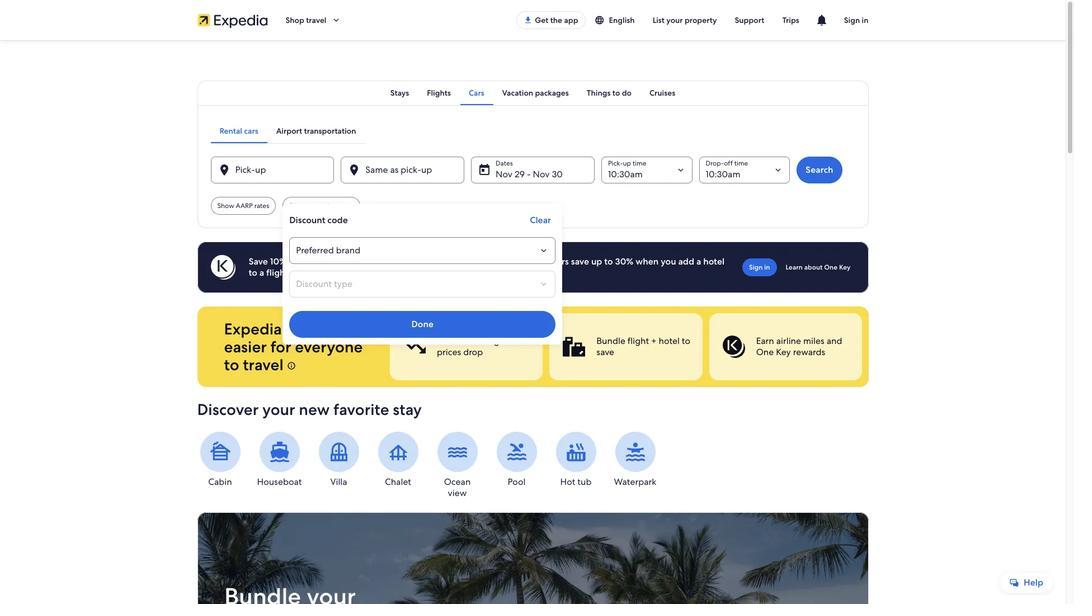 Task type: describe. For each thing, give the bounding box(es) containing it.
to inside tab list
[[613, 88, 620, 98]]

learn about one key
[[786, 263, 851, 272]]

on
[[323, 256, 334, 267]]

2 nov from the left
[[533, 168, 550, 180]]

search
[[806, 164, 833, 176]]

aarp
[[236, 201, 253, 210]]

add
[[678, 256, 694, 267]]

3 out of 3 element
[[709, 313, 862, 380]]

save inside 'save 10% or more on over 100,000 hotels with member prices. also, members save up to 30% when you add a hotel to a flight'
[[571, 256, 589, 267]]

get the app link
[[517, 11, 586, 29]]

to inside the expedia makes it easier for everyone to travel
[[224, 355, 239, 375]]

houseboat button
[[257, 432, 302, 488]]

nov 29 - nov 30
[[496, 168, 563, 180]]

main content containing expedia makes it easier for everyone to travel
[[0, 40, 1066, 604]]

makes
[[286, 319, 331, 339]]

stay
[[393, 399, 422, 420]]

vacation
[[502, 88, 533, 98]]

you
[[661, 256, 676, 267]]

trailing image
[[331, 15, 341, 25]]

one inside earn airline miles and one key rewards
[[756, 346, 774, 358]]

houseboat
[[257, 476, 302, 488]]

list your property link
[[644, 10, 726, 30]]

waterpark button
[[612, 432, 658, 488]]

discover your new favorite stay
[[197, 399, 422, 420]]

ocean view
[[444, 476, 471, 499]]

30%
[[615, 256, 634, 267]]

expedia logo image
[[197, 12, 268, 28]]

when
[[636, 256, 659, 267]]

done
[[411, 318, 434, 330]]

tab list containing rental cars
[[211, 119, 365, 143]]

and
[[826, 335, 842, 347]]

discount codes
[[289, 201, 336, 210]]

do
[[622, 88, 632, 98]]

search button
[[797, 157, 842, 184]]

miles
[[803, 335, 824, 347]]

english button
[[586, 10, 644, 30]]

learn about one key link
[[781, 258, 855, 276]]

airport transportation link
[[267, 119, 365, 143]]

show aarp rates
[[217, 201, 269, 210]]

0 vertical spatial key
[[839, 263, 851, 272]]

things to do
[[587, 88, 632, 98]]

support link
[[726, 10, 773, 30]]

up
[[591, 256, 602, 267]]

stays
[[390, 88, 409, 98]]

discount for discount codes
[[289, 201, 316, 210]]

codes
[[318, 201, 336, 210]]

view
[[448, 487, 467, 499]]

nov 29 - nov 30 button
[[471, 157, 595, 184]]

with
[[421, 256, 439, 267]]

stays link
[[381, 81, 418, 105]]

hot tub
[[560, 476, 592, 488]]

save inside bundle flight + hotel to save
[[596, 346, 614, 358]]

new
[[299, 399, 330, 420]]

download the app button image
[[524, 16, 533, 25]]

flights
[[427, 88, 451, 98]]

0 horizontal spatial a
[[259, 267, 264, 279]]

your for list
[[667, 15, 683, 25]]

it
[[335, 319, 345, 339]]

save 10% or more on over 100,000 hotels with member prices. also, members save up to 30% when you add a hotel to a flight
[[249, 256, 725, 279]]

prices.
[[479, 256, 506, 267]]

airport transportation
[[276, 126, 356, 136]]

to right up
[[604, 256, 613, 267]]

prices
[[437, 346, 461, 358]]

2 out of 3 element
[[549, 313, 702, 380]]

hot tub button
[[553, 432, 599, 488]]

key inside earn airline miles and one key rewards
[[776, 346, 791, 358]]

to left 10%
[[249, 267, 257, 279]]

discount code
[[289, 214, 348, 226]]

sign inside sign in link
[[749, 263, 763, 272]]

cars
[[469, 88, 484, 98]]

hotel inside bundle flight + hotel to save
[[659, 335, 680, 347]]

villa button
[[316, 432, 362, 488]]

if
[[479, 335, 484, 347]]

clear button
[[525, 210, 556, 231]]

earn airline miles and one key rewards
[[756, 335, 842, 358]]

members
[[530, 256, 569, 267]]

sign inside sign in dropdown button
[[844, 15, 860, 25]]

shop travel button
[[277, 7, 350, 34]]

get alerts if flight prices drop
[[437, 335, 508, 358]]

cruises link
[[641, 81, 684, 105]]

shop
[[286, 15, 304, 25]]

also,
[[508, 256, 528, 267]]

sign in button
[[835, 7, 878, 34]]

expedia
[[224, 319, 282, 339]]

english
[[609, 15, 635, 25]]

flight inside bundle flight + hotel to save
[[627, 335, 649, 347]]

to inside bundle flight + hotel to save
[[682, 335, 690, 347]]

support
[[735, 15, 765, 25]]

for
[[271, 337, 291, 357]]

learn
[[786, 263, 803, 272]]

favorite
[[333, 399, 389, 420]]

rental
[[220, 126, 242, 136]]

1 out of 3 element
[[390, 313, 543, 380]]

transportation
[[304, 126, 356, 136]]

chalet
[[385, 476, 411, 488]]



Task type: locate. For each thing, give the bounding box(es) containing it.
hot
[[560, 476, 575, 488]]

to down expedia
[[224, 355, 239, 375]]

0 horizontal spatial save
[[571, 256, 589, 267]]

discount codes button
[[283, 197, 361, 215]]

1 discount from the top
[[289, 201, 316, 210]]

one right about
[[824, 263, 838, 272]]

in left learn
[[764, 263, 770, 272]]

1 horizontal spatial key
[[839, 263, 851, 272]]

get left alerts
[[437, 335, 452, 347]]

travel inside the expedia makes it easier for everyone to travel
[[243, 355, 284, 375]]

nov left '29'
[[496, 168, 513, 180]]

a left 10%
[[259, 267, 264, 279]]

1 horizontal spatial hotel
[[703, 256, 725, 267]]

2 discount from the top
[[289, 214, 325, 226]]

flight inside 'save 10% or more on over 100,000 hotels with member prices. also, members save up to 30% when you add a hotel to a flight'
[[266, 267, 288, 279]]

drop
[[463, 346, 483, 358]]

1 vertical spatial sign in
[[749, 263, 770, 272]]

0 horizontal spatial one
[[756, 346, 774, 358]]

hotel inside 'save 10% or more on over 100,000 hotels with member prices. also, members save up to 30% when you add a hotel to a flight'
[[703, 256, 725, 267]]

save
[[571, 256, 589, 267], [596, 346, 614, 358]]

save
[[249, 256, 268, 267]]

1 nov from the left
[[496, 168, 513, 180]]

discount inside discount codes button
[[289, 201, 316, 210]]

sign in right communication center icon
[[844, 15, 869, 25]]

sign in left learn
[[749, 263, 770, 272]]

1 horizontal spatial travel
[[306, 15, 326, 25]]

your for discover
[[262, 399, 295, 420]]

things to do link
[[578, 81, 641, 105]]

1 vertical spatial get
[[437, 335, 452, 347]]

a
[[697, 256, 701, 267], [259, 267, 264, 279]]

0 horizontal spatial sign
[[749, 263, 763, 272]]

pool button
[[494, 432, 540, 488]]

trips link
[[773, 10, 808, 30]]

1 horizontal spatial your
[[667, 15, 683, 25]]

0 vertical spatial one
[[824, 263, 838, 272]]

1 horizontal spatial save
[[596, 346, 614, 358]]

bundle flight + hotel to save
[[596, 335, 690, 358]]

clear
[[530, 214, 551, 226]]

in inside dropdown button
[[862, 15, 869, 25]]

flight inside the "get alerts if flight prices drop"
[[486, 335, 508, 347]]

or
[[289, 256, 298, 267]]

key right earn
[[776, 346, 791, 358]]

your inside 'link'
[[667, 15, 683, 25]]

get
[[535, 15, 549, 25], [437, 335, 452, 347]]

one left airline
[[756, 346, 774, 358]]

0 horizontal spatial get
[[437, 335, 452, 347]]

travel sale activities deals image
[[197, 513, 869, 604]]

get for get alerts if flight prices drop
[[437, 335, 452, 347]]

flight right if
[[486, 335, 508, 347]]

rewards
[[793, 346, 825, 358]]

0 vertical spatial discount
[[289, 201, 316, 210]]

1 vertical spatial your
[[262, 399, 295, 420]]

show
[[217, 201, 234, 210]]

pool
[[508, 476, 526, 488]]

small image
[[594, 15, 605, 25]]

0 horizontal spatial in
[[764, 263, 770, 272]]

rates
[[254, 201, 269, 210]]

a right the add
[[697, 256, 701, 267]]

more
[[300, 256, 321, 267]]

in right communication center icon
[[862, 15, 869, 25]]

shop travel
[[286, 15, 326, 25]]

0 vertical spatial your
[[667, 15, 683, 25]]

cruises
[[650, 88, 675, 98]]

hotel right '+'
[[659, 335, 680, 347]]

your right list
[[667, 15, 683, 25]]

bundle
[[596, 335, 625, 347]]

tab list containing stays
[[197, 81, 869, 105]]

100,000
[[357, 256, 392, 267]]

property
[[685, 15, 717, 25]]

0 horizontal spatial sign in
[[749, 263, 770, 272]]

communication center icon image
[[815, 13, 829, 27]]

1 horizontal spatial in
[[862, 15, 869, 25]]

cabin
[[208, 476, 232, 488]]

1 vertical spatial hotel
[[659, 335, 680, 347]]

0 horizontal spatial hotel
[[659, 335, 680, 347]]

0 vertical spatial save
[[571, 256, 589, 267]]

0 vertical spatial sign
[[844, 15, 860, 25]]

0 vertical spatial sign in
[[844, 15, 869, 25]]

to right '+'
[[682, 335, 690, 347]]

hotel
[[703, 256, 725, 267], [659, 335, 680, 347]]

cars
[[244, 126, 258, 136]]

flight left the or
[[266, 267, 288, 279]]

easier
[[224, 337, 267, 357]]

tub
[[578, 476, 592, 488]]

0 vertical spatial hotel
[[703, 256, 725, 267]]

travel
[[306, 15, 326, 25], [243, 355, 284, 375]]

your
[[667, 15, 683, 25], [262, 399, 295, 420]]

villa
[[330, 476, 347, 488]]

0 horizontal spatial your
[[262, 399, 295, 420]]

0 horizontal spatial nov
[[496, 168, 513, 180]]

code
[[328, 214, 348, 226]]

get right the download the app button icon
[[535, 15, 549, 25]]

hotel right the add
[[703, 256, 725, 267]]

main content
[[0, 40, 1066, 604]]

vacation packages link
[[493, 81, 578, 105]]

airport
[[276, 126, 302, 136]]

alerts
[[454, 335, 476, 347]]

waterpark
[[614, 476, 657, 488]]

nov right -
[[533, 168, 550, 180]]

over
[[336, 256, 355, 267]]

list
[[653, 15, 665, 25]]

ocean view button
[[434, 432, 480, 499]]

hotels
[[394, 256, 419, 267]]

discount up discount code
[[289, 201, 316, 210]]

discount down discount codes
[[289, 214, 325, 226]]

1 horizontal spatial get
[[535, 15, 549, 25]]

1 vertical spatial one
[[756, 346, 774, 358]]

sign in inside dropdown button
[[844, 15, 869, 25]]

-
[[527, 168, 531, 180]]

travel inside dropdown button
[[306, 15, 326, 25]]

rental cars link
[[211, 119, 267, 143]]

1 horizontal spatial sign in
[[844, 15, 869, 25]]

1 horizontal spatial nov
[[533, 168, 550, 180]]

discount
[[289, 201, 316, 210], [289, 214, 325, 226]]

earn
[[756, 335, 774, 347]]

things
[[587, 88, 611, 98]]

1 horizontal spatial a
[[697, 256, 701, 267]]

tab list
[[197, 81, 869, 105], [211, 119, 365, 143]]

1 horizontal spatial flight
[[486, 335, 508, 347]]

travel left trailing icon
[[306, 15, 326, 25]]

0 horizontal spatial flight
[[266, 267, 288, 279]]

sign left learn
[[749, 263, 763, 272]]

1 horizontal spatial one
[[824, 263, 838, 272]]

get inside the "get alerts if flight prices drop"
[[437, 335, 452, 347]]

in
[[862, 15, 869, 25], [764, 263, 770, 272]]

expedia makes it easier for everyone to travel
[[224, 319, 363, 375]]

0 vertical spatial tab list
[[197, 81, 869, 105]]

1 vertical spatial tab list
[[211, 119, 365, 143]]

flights link
[[418, 81, 460, 105]]

1 vertical spatial save
[[596, 346, 614, 358]]

2 horizontal spatial flight
[[627, 335, 649, 347]]

flight left '+'
[[627, 335, 649, 347]]

0 vertical spatial travel
[[306, 15, 326, 25]]

the
[[550, 15, 562, 25]]

get for get the app
[[535, 15, 549, 25]]

0 horizontal spatial travel
[[243, 355, 284, 375]]

to
[[613, 88, 620, 98], [604, 256, 613, 267], [249, 267, 257, 279], [682, 335, 690, 347], [224, 355, 239, 375]]

list your property
[[653, 15, 717, 25]]

to left the do on the right top of page
[[613, 88, 620, 98]]

1 vertical spatial discount
[[289, 214, 325, 226]]

discount for discount code
[[289, 214, 325, 226]]

save left '+'
[[596, 346, 614, 358]]

1 vertical spatial travel
[[243, 355, 284, 375]]

your left new
[[262, 399, 295, 420]]

1 horizontal spatial sign
[[844, 15, 860, 25]]

chalet button
[[375, 432, 421, 488]]

member
[[441, 256, 477, 267]]

ocean
[[444, 476, 471, 488]]

cars link
[[460, 81, 493, 105]]

xsmall image
[[287, 361, 296, 370]]

travel left xsmall image
[[243, 355, 284, 375]]

rental cars
[[220, 126, 258, 136]]

about
[[804, 263, 823, 272]]

vacation packages
[[502, 88, 569, 98]]

app
[[564, 15, 578, 25]]

key right about
[[839, 263, 851, 272]]

10%
[[270, 256, 287, 267]]

save left up
[[571, 256, 589, 267]]

0 vertical spatial get
[[535, 15, 549, 25]]

1 vertical spatial in
[[764, 263, 770, 272]]

trips
[[782, 15, 799, 25]]

0 horizontal spatial key
[[776, 346, 791, 358]]

1 vertical spatial sign
[[749, 263, 763, 272]]

sign right communication center icon
[[844, 15, 860, 25]]

0 vertical spatial in
[[862, 15, 869, 25]]

1 vertical spatial key
[[776, 346, 791, 358]]

sign in link
[[742, 258, 777, 276]]



Task type: vqa. For each thing, say whether or not it's contained in the screenshot.
One in the Earn airline miles and One Key rewards
yes



